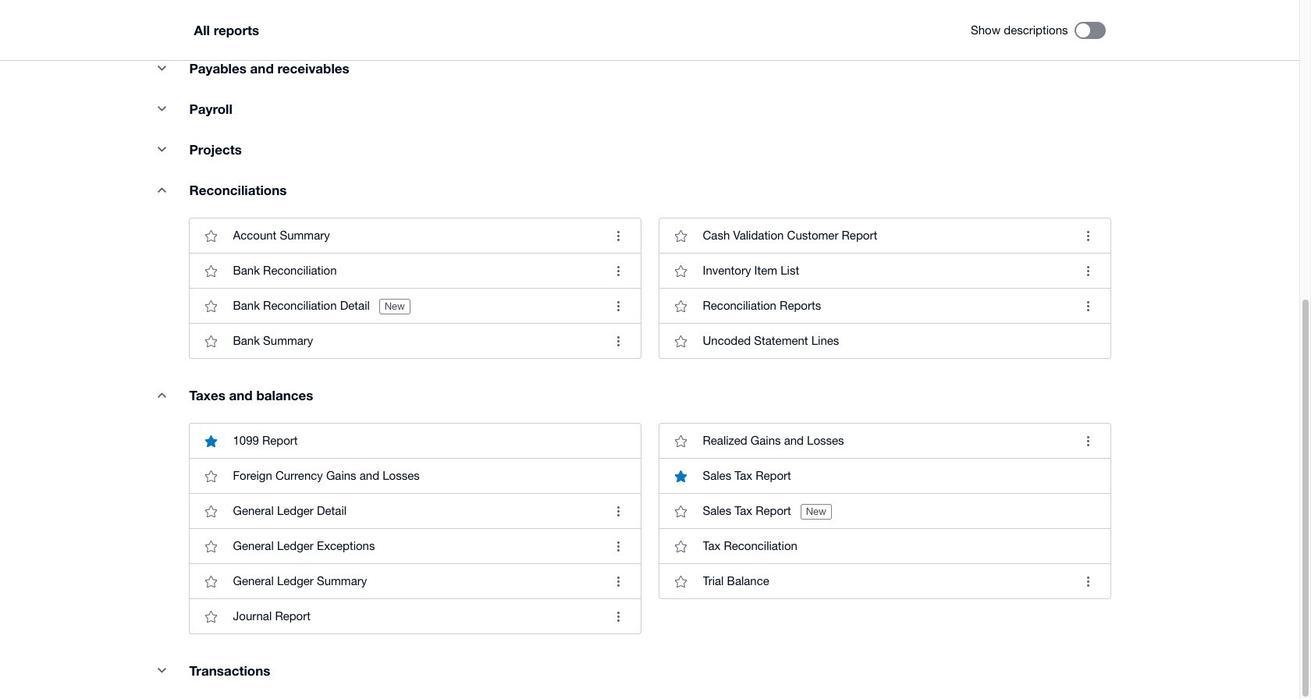 Task type: locate. For each thing, give the bounding box(es) containing it.
favorite image
[[195, 290, 227, 322], [195, 326, 227, 357], [195, 461, 227, 492], [195, 496, 227, 527], [195, 531, 227, 562], [195, 566, 227, 597], [195, 601, 227, 632]]

2 favorite image from the top
[[195, 255, 227, 287]]

collapse report group image
[[146, 52, 178, 84], [146, 93, 178, 124]]

1 favorite image from the top
[[195, 290, 227, 322]]

0 vertical spatial expand report group image
[[146, 174, 178, 205]]

4 favorite image from the top
[[195, 496, 227, 527]]

1 vertical spatial collapse report group image
[[146, 93, 178, 124]]

favorite image
[[195, 220, 227, 251], [195, 255, 227, 287]]

1 expand report group image from the top
[[146, 174, 178, 205]]

2 expand report group image from the top
[[146, 379, 178, 411]]

1 collapse report group image from the top
[[146, 52, 178, 84]]

1 vertical spatial collapse report group image
[[146, 655, 178, 686]]

0 vertical spatial favorite image
[[195, 220, 227, 251]]

1 vertical spatial more options image
[[1073, 290, 1104, 322]]

2 favorite image from the top
[[195, 326, 227, 357]]

more options image
[[1073, 255, 1104, 287], [1073, 425, 1104, 457], [1073, 566, 1104, 597]]

0 vertical spatial collapse report group image
[[146, 134, 178, 165]]

expand report group image for 4th favorite image from the top of the page
[[146, 379, 178, 411]]

1 vertical spatial expand report group image
[[146, 379, 178, 411]]

0 vertical spatial collapse report group image
[[146, 52, 178, 84]]

1 vertical spatial favorite image
[[195, 255, 227, 287]]

6 favorite image from the top
[[195, 566, 227, 597]]

2 more options image from the top
[[1073, 290, 1104, 322]]

expand report group image for 7th favorite image from the bottom of the page
[[146, 174, 178, 205]]

0 vertical spatial more options image
[[1073, 255, 1104, 287]]

1 more options image from the top
[[1073, 220, 1104, 251]]

collapse report group image
[[146, 134, 178, 165], [146, 655, 178, 686]]

0 vertical spatial more options image
[[1073, 220, 1104, 251]]

2 collapse report group image from the top
[[146, 93, 178, 124]]

more options image
[[1073, 220, 1104, 251], [1073, 290, 1104, 322]]

7 favorite image from the top
[[195, 601, 227, 632]]

3 favorite image from the top
[[195, 461, 227, 492]]

1 vertical spatial more options image
[[1073, 425, 1104, 457]]

2 vertical spatial more options image
[[1073, 566, 1104, 597]]

3 more options image from the top
[[1073, 566, 1104, 597]]

expand report group image
[[146, 174, 178, 205], [146, 379, 178, 411]]



Task type: describe. For each thing, give the bounding box(es) containing it.
5 favorite image from the top
[[195, 531, 227, 562]]

1 collapse report group image from the top
[[146, 134, 178, 165]]

1 favorite image from the top
[[195, 220, 227, 251]]

2 collapse report group image from the top
[[146, 655, 178, 686]]

2 more options image from the top
[[1073, 425, 1104, 457]]

remove favorite image
[[195, 425, 227, 457]]

1 more options image from the top
[[1073, 255, 1104, 287]]



Task type: vqa. For each thing, say whether or not it's contained in the screenshot.
CONTACTS
no



